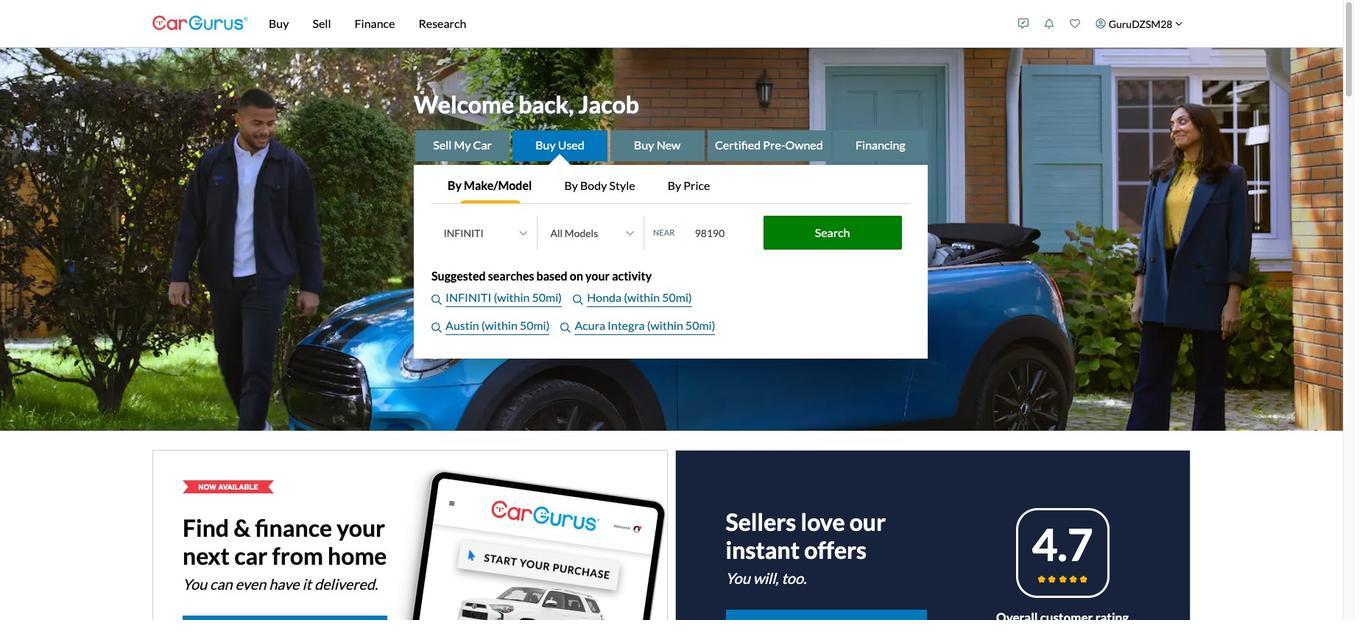Task type: vqa. For each thing, say whether or not it's contained in the screenshot.
your to the left
yes



Task type: describe. For each thing, give the bounding box(es) containing it.
(within for infiniti
[[494, 291, 530, 305]]

based
[[537, 269, 568, 283]]

50mi) down honda (within 50mi)
[[686, 319, 716, 333]]

it
[[302, 576, 312, 593]]

honda link
[[587, 289, 624, 308]]

have
[[269, 576, 300, 593]]

searches
[[488, 269, 534, 283]]

owned
[[786, 138, 823, 152]]

menu bar containing buy
[[248, 0, 1011, 47]]

user icon image
[[1096, 18, 1107, 29]]

(within 50mi) link for honda (within 50mi)
[[624, 289, 692, 308]]

certified
[[715, 138, 761, 152]]

4.7
[[1032, 518, 1094, 571]]

sell my car
[[433, 138, 492, 152]]

by for by price
[[668, 179, 682, 193]]

chevron down image
[[1176, 20, 1183, 27]]

search image for honda
[[573, 295, 584, 305]]

open notifications image
[[1045, 18, 1055, 29]]

near
[[653, 228, 675, 237]]

honda (within 50mi)
[[587, 291, 692, 305]]

by for by body style
[[565, 179, 578, 193]]

used
[[558, 138, 585, 152]]

search image for acura
[[561, 323, 571, 333]]

gurudzsm28 menu
[[1011, 3, 1191, 44]]

on
[[570, 269, 583, 283]]

sell button
[[301, 0, 343, 47]]

now available
[[198, 483, 258, 492]]

1 horizontal spatial your
[[586, 269, 610, 283]]

integra
[[608, 319, 645, 333]]

research
[[419, 16, 467, 30]]

50mi) for infiniti (within 50mi)
[[532, 291, 562, 305]]

suggested searches based on your activity
[[432, 269, 652, 283]]

acura integra link
[[575, 317, 647, 336]]

even
[[235, 576, 266, 593]]

now
[[198, 483, 216, 492]]

(within 50mi) link for acura integra (within 50mi)
[[647, 317, 716, 336]]

my
[[454, 138, 471, 152]]

Zip telephone field
[[686, 218, 760, 248]]

finance button
[[343, 0, 407, 47]]

&
[[234, 514, 251, 542]]

infiniti (within 50mi)
[[446, 291, 562, 305]]

buy for buy used
[[536, 138, 556, 152]]

acura integra (within 50mi)
[[575, 319, 716, 333]]

home
[[328, 542, 387, 570]]

(within for honda
[[624, 291, 660, 305]]

pre-
[[763, 138, 786, 152]]

jacob
[[579, 90, 639, 119]]

activity
[[612, 269, 652, 283]]

austin (within 50mi)
[[446, 319, 550, 333]]

buy for buy
[[269, 16, 289, 30]]

infiniti
[[446, 291, 492, 305]]

welcome
[[414, 90, 514, 119]]

suggested
[[432, 269, 486, 283]]

search image for infiniti
[[432, 295, 442, 305]]

cargurus logo homepage link image
[[152, 3, 248, 45]]

price
[[684, 179, 710, 193]]

find
[[183, 514, 229, 542]]

infiniti link
[[446, 289, 494, 308]]



Task type: locate. For each thing, give the bounding box(es) containing it.
finance
[[355, 16, 395, 30]]

honda
[[587, 291, 622, 305]]

you left the can
[[183, 576, 207, 593]]

2 horizontal spatial by
[[668, 179, 682, 193]]

0 vertical spatial search image
[[573, 295, 584, 305]]

by price
[[668, 179, 710, 193]]

too.
[[782, 570, 807, 587]]

(within 50mi) link down suggested searches based on your activity
[[494, 289, 562, 308]]

menu bar
[[248, 0, 1011, 47]]

you inside find & finance your next car from home you can even have it delivered.
[[183, 576, 207, 593]]

delivered.
[[314, 576, 378, 593]]

love
[[801, 508, 845, 536]]

(within 50mi) link
[[494, 289, 562, 308], [624, 289, 692, 308], [482, 317, 550, 336], [647, 317, 716, 336]]

50mi) for honda (within 50mi)
[[662, 291, 692, 305]]

buy left new
[[634, 138, 655, 152]]

gurudzsm28
[[1109, 17, 1173, 30]]

back,
[[519, 90, 574, 119]]

acura
[[575, 319, 606, 333]]

sell left my
[[433, 138, 452, 152]]

None submit
[[764, 216, 902, 250]]

1 vertical spatial sell
[[433, 138, 452, 152]]

sell
[[313, 16, 331, 30], [433, 138, 452, 152]]

search image left austin
[[432, 323, 442, 333]]

buy button
[[257, 0, 301, 47]]

sell for sell
[[313, 16, 331, 30]]

certified pre-owned
[[715, 138, 823, 152]]

your right the on
[[586, 269, 610, 283]]

0 horizontal spatial sell
[[313, 16, 331, 30]]

(within
[[494, 291, 530, 305], [624, 291, 660, 305], [482, 319, 518, 333], [647, 319, 683, 333]]

50mi) down infiniti (within 50mi)
[[520, 319, 550, 333]]

search image
[[432, 295, 442, 305], [561, 323, 571, 333]]

by left 'price'
[[668, 179, 682, 193]]

0 vertical spatial search image
[[432, 295, 442, 305]]

(within 50mi) link down honda (within 50mi)
[[647, 317, 716, 336]]

2 horizontal spatial buy
[[634, 138, 655, 152]]

gurudzsm28 button
[[1089, 3, 1191, 44]]

0 horizontal spatial you
[[183, 576, 207, 593]]

research button
[[407, 0, 478, 47]]

new
[[657, 138, 681, 152]]

(within 50mi) link for austin (within 50mi)
[[482, 317, 550, 336]]

your
[[586, 269, 610, 283], [337, 514, 385, 542]]

50mi) for austin (within 50mi)
[[520, 319, 550, 333]]

(within down honda (within 50mi)
[[647, 319, 683, 333]]

saved cars image
[[1071, 18, 1081, 29]]

search image down the on
[[573, 295, 584, 305]]

50mi)
[[532, 291, 562, 305], [662, 291, 692, 305], [520, 319, 550, 333], [686, 319, 716, 333]]

50mi) down based
[[532, 291, 562, 305]]

from
[[272, 542, 323, 570]]

you
[[726, 570, 751, 587], [183, 576, 207, 593]]

style
[[610, 179, 635, 193]]

make/model
[[464, 179, 532, 193]]

body
[[581, 179, 607, 193]]

0 vertical spatial your
[[586, 269, 610, 283]]

search image left acura
[[561, 323, 571, 333]]

0 horizontal spatial your
[[337, 514, 385, 542]]

find & finance your next car from home you can even have it delivered.
[[183, 514, 387, 593]]

you inside the sellers love our instant offers you will, too.
[[726, 570, 751, 587]]

buy left sell dropdown button
[[269, 16, 289, 30]]

by
[[448, 179, 462, 193], [565, 179, 578, 193], [668, 179, 682, 193]]

can
[[210, 576, 233, 593]]

search image
[[573, 295, 584, 305], [432, 323, 442, 333]]

buy left "used"
[[536, 138, 556, 152]]

1 vertical spatial search image
[[432, 323, 442, 333]]

instant
[[726, 536, 800, 564]]

by make/model
[[448, 179, 532, 193]]

2 by from the left
[[565, 179, 578, 193]]

search image for austin
[[432, 323, 442, 333]]

buy for buy new
[[634, 138, 655, 152]]

50mi) up acura integra (within 50mi)
[[662, 291, 692, 305]]

1 vertical spatial search image
[[561, 323, 571, 333]]

1 by from the left
[[448, 179, 462, 193]]

you left will, on the bottom
[[726, 570, 751, 587]]

0 horizontal spatial buy
[[269, 16, 289, 30]]

cargurus logo homepage link link
[[152, 3, 248, 45]]

buy used
[[536, 138, 585, 152]]

(within down the activity
[[624, 291, 660, 305]]

3 by from the left
[[668, 179, 682, 193]]

offers
[[805, 536, 867, 564]]

1 horizontal spatial sell
[[433, 138, 452, 152]]

by left the body
[[565, 179, 578, 193]]

0 horizontal spatial search image
[[432, 323, 442, 333]]

1 vertical spatial your
[[337, 514, 385, 542]]

available
[[218, 483, 258, 492]]

will,
[[753, 570, 779, 587]]

(within down searches
[[494, 291, 530, 305]]

car
[[234, 542, 268, 570]]

(within 50mi) link up acura integra (within 50mi)
[[624, 289, 692, 308]]

your up delivered.
[[337, 514, 385, 542]]

austin
[[446, 319, 479, 333]]

sell right buy dropdown button
[[313, 16, 331, 30]]

0 horizontal spatial search image
[[432, 295, 442, 305]]

(within 50mi) link for infiniti (within 50mi)
[[494, 289, 562, 308]]

austin link
[[446, 317, 482, 336]]

1 horizontal spatial search image
[[573, 295, 584, 305]]

welcome back, jacob
[[414, 90, 639, 119]]

buy new
[[634, 138, 681, 152]]

0 horizontal spatial by
[[448, 179, 462, 193]]

our
[[850, 508, 886, 536]]

1 horizontal spatial buy
[[536, 138, 556, 152]]

by down my
[[448, 179, 462, 193]]

sellers love our instant offers you will, too.
[[726, 508, 886, 587]]

1 horizontal spatial by
[[565, 179, 578, 193]]

by body style
[[565, 179, 635, 193]]

finance
[[255, 514, 332, 542]]

0 vertical spatial sell
[[313, 16, 331, 30]]

buy inside dropdown button
[[269, 16, 289, 30]]

1 horizontal spatial search image
[[561, 323, 571, 333]]

1 horizontal spatial you
[[726, 570, 751, 587]]

add a car review image
[[1019, 18, 1029, 29]]

(within 50mi) link down infiniti (within 50mi)
[[482, 317, 550, 336]]

next
[[183, 542, 230, 570]]

by for by make/model
[[448, 179, 462, 193]]

(within down infiniti (within 50mi)
[[482, 319, 518, 333]]

(within for austin
[[482, 319, 518, 333]]

sell inside dropdown button
[[313, 16, 331, 30]]

sellers
[[726, 508, 797, 536]]

your inside find & finance your next car from home you can even have it delivered.
[[337, 514, 385, 542]]

search image left infiniti
[[432, 295, 442, 305]]

car
[[473, 138, 492, 152]]

financing
[[856, 138, 906, 152]]

sell for sell my car
[[433, 138, 452, 152]]

buy
[[269, 16, 289, 30], [536, 138, 556, 152], [634, 138, 655, 152]]



